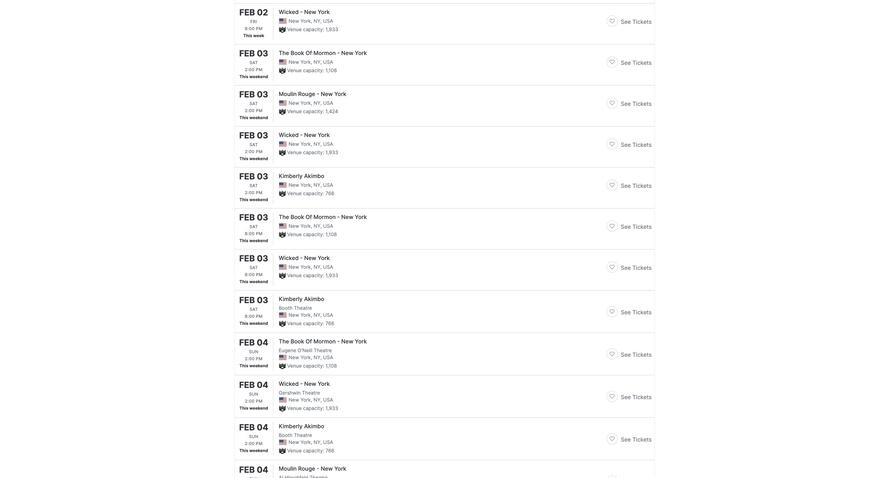 Task type: locate. For each thing, give the bounding box(es) containing it.
venue capacity: 1,108 for feb 03 sat 8:00 pm this weekend
[[287, 231, 337, 237]]

8:00
[[245, 26, 255, 31], [245, 231, 255, 236], [245, 272, 255, 277], [245, 314, 255, 319]]

04 for the book of mormon - new york
[[257, 338, 268, 348]]

2 vertical spatial kimberly
[[279, 423, 303, 430]]

1 vertical spatial venue capacity: 1,108
[[287, 231, 337, 237]]

2 feb 03 sat 2:00 pm this weekend from the top
[[239, 89, 268, 120]]

2 york, from the top
[[301, 59, 312, 65]]

6 ny, from the top
[[314, 223, 322, 229]]

eugene
[[279, 348, 296, 354]]

york, for sixth us national flag icon from the top
[[301, 223, 312, 229]]

0 vertical spatial kimberly
[[279, 173, 303, 180]]

feb 03 sat 2:00 pm this weekend for the book of mormon - new york
[[239, 48, 268, 79]]

akimbo
[[304, 173, 325, 180], [304, 296, 325, 303], [304, 423, 325, 430]]

1 vertical spatial sun
[[249, 392, 259, 397]]

02
[[257, 7, 268, 18]]

0 vertical spatial the
[[279, 49, 289, 56]]

3 of from the top
[[306, 338, 312, 345]]

wicked
[[279, 8, 299, 15], [279, 132, 299, 139], [279, 255, 299, 262], [279, 381, 299, 388]]

feb 03 sat 2:00 pm this weekend for kimberly akimbo
[[239, 172, 268, 202]]

akimbo for feb 03 sat 2:00 pm this weekend
[[304, 173, 325, 180]]

york
[[318, 8, 330, 15], [355, 49, 367, 56], [335, 90, 347, 98], [318, 132, 330, 139], [355, 214, 367, 221], [318, 255, 330, 262], [355, 338, 367, 345], [318, 381, 330, 388], [335, 465, 347, 472]]

kimberly for feb 03 sat 8:00 pm this weekend
[[279, 296, 303, 303]]

3 york, from the top
[[301, 100, 312, 106]]

4 wicked - new york from the top
[[279, 381, 330, 388]]

2 2:00 from the top
[[245, 108, 255, 113]]

0 vertical spatial akimbo
[[304, 173, 325, 180]]

york, for first us national flag image
[[301, 312, 312, 318]]

2 vertical spatial feb 04 sun 2:00 pm this weekend
[[239, 423, 268, 454]]

0 vertical spatial feb 03 sat 8:00 pm this weekend
[[239, 213, 268, 243]]

1 vertical spatial the
[[279, 214, 289, 221]]

0 vertical spatial us national flag image
[[279, 313, 287, 318]]

3 book from the top
[[291, 338, 304, 345]]

0 vertical spatial 1,108
[[326, 67, 337, 73]]

the book of mormon - new york for feb 04 sun 2:00 pm this weekend
[[279, 338, 367, 345]]

5 york, from the top
[[301, 182, 312, 188]]

book
[[291, 49, 304, 56], [291, 214, 304, 221], [291, 338, 304, 345]]

feb 04 sun 2:00 pm this weekend
[[239, 338, 268, 369], [239, 380, 268, 411], [239, 423, 268, 454]]

1 vertical spatial booth
[[279, 432, 293, 438]]

2 capacity: from the top
[[303, 67, 324, 73]]

4 us national flag image from the top
[[279, 141, 287, 147]]

8:00 inside feb 02 fri 8:00 pm this week
[[245, 26, 255, 31]]

2 see from the top
[[621, 59, 631, 66]]

10 see tickets from the top
[[621, 394, 652, 401]]

3 wicked from the top
[[279, 255, 299, 262]]

booth for 03
[[279, 305, 293, 311]]

766 for feb 03 sat 2:00 pm this weekend
[[326, 190, 335, 196]]

1 vertical spatial kimberly
[[279, 296, 303, 303]]

2 vertical spatial of
[[306, 338, 312, 345]]

eugene o'neill theatre
[[279, 348, 332, 354]]

1 vertical spatial kimberly akimbo
[[279, 296, 325, 303]]

3 766 from the top
[[326, 448, 335, 454]]

-
[[300, 8, 303, 15], [337, 49, 340, 56], [317, 90, 320, 98], [300, 132, 303, 139], [337, 214, 340, 221], [300, 255, 303, 262], [337, 338, 340, 345], [300, 381, 303, 388], [317, 465, 320, 472]]

usa
[[323, 18, 333, 24], [323, 59, 333, 65], [323, 100, 333, 106], [323, 141, 333, 147], [323, 182, 333, 188], [323, 223, 333, 229], [323, 264, 333, 270], [323, 312, 333, 318], [323, 355, 333, 361], [323, 397, 333, 403], [323, 439, 333, 445]]

2 766 from the top
[[326, 321, 335, 327]]

0 vertical spatial rouge
[[298, 90, 315, 98]]

1 vertical spatial 1,108
[[326, 231, 337, 237]]

moulin up venue capacity: 1,424
[[279, 90, 297, 98]]

wicked for feb 02 fri 8:00 pm this week
[[279, 8, 299, 15]]

7 pm from the top
[[256, 272, 263, 277]]

venue capacity: 1,933 for feb 02 fri 8:00 pm this week
[[287, 26, 338, 32]]

0 vertical spatial feb 04 sun 2:00 pm this weekend
[[239, 338, 268, 369]]

8 see from the top
[[621, 309, 631, 316]]

3 us national flag image from the top
[[279, 100, 287, 106]]

10 york, from the top
[[301, 397, 312, 403]]

1 book from the top
[[291, 49, 304, 56]]

11 see tickets from the top
[[621, 436, 652, 443]]

of for feb 04 sun 2:00 pm this weekend
[[306, 338, 312, 345]]

2 akimbo from the top
[[304, 296, 325, 303]]

york,
[[301, 18, 312, 24], [301, 59, 312, 65], [301, 100, 312, 106], [301, 141, 312, 147], [301, 182, 312, 188], [301, 223, 312, 229], [301, 264, 312, 270], [301, 312, 312, 318], [301, 355, 312, 361], [301, 397, 312, 403], [301, 439, 312, 445]]

3 03 from the top
[[257, 130, 268, 141]]

10 tickets from the top
[[633, 394, 652, 401]]

york, for second us national flag image from the bottom of the page
[[301, 397, 312, 403]]

book for feb 03 sat 8:00 pm this weekend
[[291, 214, 304, 221]]

1 vertical spatial 766
[[326, 321, 335, 327]]

2 vertical spatial us national flag image
[[279, 440, 287, 445]]

2 vertical spatial akimbo
[[304, 423, 325, 430]]

york, for eighth us national flag icon from the top of the page
[[301, 355, 312, 361]]

3 venue capacity: 1,933 from the top
[[287, 273, 338, 278]]

1 feb 04 sun 2:00 pm this weekend from the top
[[239, 338, 268, 369]]

1 vertical spatial akimbo
[[304, 296, 325, 303]]

tickets
[[633, 18, 652, 25], [633, 59, 652, 66], [633, 100, 652, 107], [633, 141, 652, 148], [633, 182, 652, 189], [633, 223, 652, 230], [633, 264, 652, 271], [633, 309, 652, 316], [633, 351, 652, 358], [633, 394, 652, 401], [633, 436, 652, 443]]

1 new york, ny, usa from the top
[[289, 18, 333, 24]]

2 vertical spatial 1,108
[[326, 363, 337, 369]]

8 venue from the top
[[287, 321, 302, 327]]

1 kimberly akimbo from the top
[[279, 173, 325, 180]]

feb 03 sat 2:00 pm this weekend
[[239, 48, 268, 79], [239, 89, 268, 120], [239, 130, 268, 161], [239, 172, 268, 202]]

3 weekend from the top
[[250, 156, 268, 161]]

1 vertical spatial venue capacity: 766
[[287, 321, 335, 327]]

booth theatre
[[279, 305, 312, 311], [279, 432, 312, 438]]

york, for 2nd us national flag icon from the bottom
[[301, 264, 312, 270]]

3 feb 03 sat 8:00 pm this weekend from the top
[[239, 295, 268, 326]]

gershwin theatre
[[279, 390, 320, 396]]

sun
[[249, 349, 259, 355], [249, 392, 259, 397], [249, 434, 259, 439]]

york, for third us national flag image
[[301, 439, 312, 445]]

1 vertical spatial of
[[306, 214, 312, 221]]

2 vertical spatial the
[[279, 338, 289, 345]]

1 vertical spatial us national flag image
[[279, 397, 287, 403]]

sat
[[250, 60, 258, 65], [250, 101, 258, 106], [250, 142, 258, 147], [250, 183, 258, 188], [250, 224, 258, 229], [250, 265, 258, 270], [250, 307, 258, 312]]

venue capacity: 1,933 for feb 03 sat 8:00 pm this weekend
[[287, 273, 338, 278]]

moulin rouge - new york for feb 04
[[279, 465, 347, 472]]

1 vertical spatial moulin
[[279, 465, 297, 472]]

1 vertical spatial the book of mormon - new york
[[279, 214, 367, 221]]

1 of from the top
[[306, 49, 312, 56]]

booth theatre for 04
[[279, 432, 312, 438]]

9 weekend from the top
[[250, 406, 268, 411]]

0 vertical spatial moulin rouge - new york
[[279, 90, 347, 98]]

2 vertical spatial kimberly akimbo
[[279, 423, 325, 430]]

venue capacity: 1,933 for feb 03 sat 2:00 pm this weekend
[[287, 149, 338, 155]]

7 capacity: from the top
[[303, 273, 324, 278]]

3 mormon from the top
[[314, 338, 336, 345]]

766
[[326, 190, 335, 196], [326, 321, 335, 327], [326, 448, 335, 454]]

2 vertical spatial the book of mormon - new york
[[279, 338, 367, 345]]

4 tickets from the top
[[633, 141, 652, 148]]

0 vertical spatial booth
[[279, 305, 293, 311]]

feb 03 sat 8:00 pm this weekend
[[239, 213, 268, 243], [239, 254, 268, 284], [239, 295, 268, 326]]

03 for sixth us national flag icon from the top
[[257, 213, 268, 223]]

moulin
[[279, 90, 297, 98], [279, 465, 297, 472]]

moulin right feb 04
[[279, 465, 297, 472]]

3 kimberly from the top
[[279, 423, 303, 430]]

rouge
[[298, 90, 315, 98], [298, 465, 315, 472]]

feb 03 sat 8:00 pm this weekend for kimberly akimbo
[[239, 295, 268, 326]]

0 vertical spatial booth theatre
[[279, 305, 312, 311]]

1,933
[[326, 26, 338, 32], [326, 149, 338, 155], [326, 273, 338, 278], [326, 405, 338, 411]]

see
[[621, 18, 631, 25], [621, 59, 631, 66], [621, 100, 631, 107], [621, 141, 631, 148], [621, 182, 631, 189], [621, 223, 631, 230], [621, 264, 631, 271], [621, 309, 631, 316], [621, 351, 631, 358], [621, 394, 631, 401], [621, 436, 631, 443]]

4 new york, ny, usa from the top
[[289, 141, 333, 147]]

0 vertical spatial venue capacity: 766
[[287, 190, 335, 196]]

venue capacity: 766 for feb 03 sat 2:00 pm this weekend
[[287, 190, 335, 196]]

1 feb 03 sat 2:00 pm this weekend from the top
[[239, 48, 268, 79]]

5 03 from the top
[[257, 213, 268, 223]]

feb 03 sat 2:00 pm this weekend for moulin rouge - new york
[[239, 89, 268, 120]]

03
[[257, 48, 268, 59], [257, 89, 268, 100], [257, 130, 268, 141], [257, 172, 268, 182], [257, 213, 268, 223], [257, 254, 268, 264], [257, 295, 268, 306]]

8 us national flag image from the top
[[279, 355, 287, 361]]

venue
[[287, 26, 302, 32], [287, 67, 302, 73], [287, 108, 302, 114], [287, 149, 302, 155], [287, 190, 302, 196], [287, 231, 302, 237], [287, 273, 302, 278], [287, 321, 302, 327], [287, 363, 302, 369], [287, 405, 302, 411], [287, 448, 302, 454]]

0 vertical spatial 766
[[326, 190, 335, 196]]

2 vertical spatial sun
[[249, 434, 259, 439]]

fri
[[251, 19, 257, 24]]

venue capacity: 766 for feb 03 sat 8:00 pm this weekend
[[287, 321, 335, 327]]

3 04 from the top
[[257, 423, 268, 433]]

2 vertical spatial book
[[291, 338, 304, 345]]

this
[[243, 33, 252, 38], [240, 74, 249, 79], [240, 115, 249, 120], [240, 156, 249, 161], [240, 197, 249, 202], [240, 238, 249, 243], [240, 279, 249, 284], [240, 321, 249, 326], [240, 363, 249, 369], [240, 406, 249, 411], [240, 448, 249, 454]]

new
[[304, 8, 317, 15], [289, 18, 299, 24], [342, 49, 354, 56], [289, 59, 299, 65], [321, 90, 333, 98], [289, 100, 299, 106], [304, 132, 317, 139], [289, 141, 299, 147], [289, 182, 299, 188], [342, 214, 354, 221], [289, 223, 299, 229], [304, 255, 317, 262], [289, 264, 299, 270], [289, 312, 299, 318], [342, 338, 354, 345], [289, 355, 299, 361], [304, 381, 317, 388], [289, 397, 299, 403], [289, 439, 299, 445], [321, 465, 333, 472]]

1 vertical spatial book
[[291, 214, 304, 221]]

the book of mormon - new york for feb 03 sat 2:00 pm this weekend
[[279, 49, 367, 56]]

1 moulin from the top
[[279, 90, 297, 98]]

2 vertical spatial 766
[[326, 448, 335, 454]]

1 vertical spatial feb 04 sun 2:00 pm this weekend
[[239, 380, 268, 411]]

mormon
[[314, 49, 336, 56], [314, 214, 336, 221], [314, 338, 336, 345]]

1 vertical spatial mormon
[[314, 214, 336, 221]]

2:00
[[245, 67, 255, 72], [245, 108, 255, 113], [245, 149, 255, 154], [245, 190, 255, 195], [245, 356, 255, 362], [245, 399, 255, 404], [245, 441, 255, 447]]

10 weekend from the top
[[250, 448, 268, 454]]

0 vertical spatial of
[[306, 49, 312, 56]]

venue capacity: 1,424
[[287, 108, 338, 114]]

feb 04 sun 2:00 pm this weekend for wicked - new york
[[239, 380, 268, 411]]

venue capacity: 766
[[287, 190, 335, 196], [287, 321, 335, 327], [287, 448, 335, 454]]

2 venue capacity: 1,933 from the top
[[287, 149, 338, 155]]

venue capacity: 1,108
[[287, 67, 337, 73], [287, 231, 337, 237], [287, 363, 337, 369]]

theatre for third us national flag image
[[294, 432, 312, 438]]

venue capacity: 766 for feb 04 sun 2:00 pm this weekend
[[287, 448, 335, 454]]

1,933 for feb 04 sun 2:00 pm this weekend
[[326, 405, 338, 411]]

booth theatre for 03
[[279, 305, 312, 311]]

2 of from the top
[[306, 214, 312, 221]]

of for feb 03 sat 8:00 pm this weekend
[[306, 214, 312, 221]]

04 for wicked - new york
[[257, 380, 268, 390]]

rouge for feb 03
[[298, 90, 315, 98]]

1,108 for feb 04 sun 2:00 pm this weekend
[[326, 363, 337, 369]]

1,424
[[326, 108, 338, 114]]

booth for 04
[[279, 432, 293, 438]]

766 for feb 04 sun 2:00 pm this weekend
[[326, 448, 335, 454]]

5 sat from the top
[[250, 224, 258, 229]]

the book of mormon - new york
[[279, 49, 367, 56], [279, 214, 367, 221], [279, 338, 367, 345]]

moulin rouge - new york
[[279, 90, 347, 98], [279, 465, 347, 472]]

1,108 for feb 03 sat 8:00 pm this weekend
[[326, 231, 337, 237]]

2 venue capacity: 1,108 from the top
[[287, 231, 337, 237]]

0 vertical spatial the book of mormon - new york
[[279, 49, 367, 56]]

1,933 for feb 03 sat 2:00 pm this weekend
[[326, 149, 338, 155]]

03 for 7th us national flag icon from the bottom of the page
[[257, 48, 268, 59]]

10 new york, ny, usa from the top
[[289, 397, 333, 403]]

3 see tickets from the top
[[621, 100, 652, 107]]

7 03 from the top
[[257, 295, 268, 306]]

1 us national flag image from the top
[[279, 18, 287, 24]]

0 vertical spatial book
[[291, 49, 304, 56]]

york, for 7th us national flag icon from the bottom of the page
[[301, 59, 312, 65]]

1 wicked from the top
[[279, 8, 299, 15]]

1,933 for feb 03 sat 8:00 pm this weekend
[[326, 273, 338, 278]]

2 vertical spatial feb 03 sat 8:00 pm this weekend
[[239, 295, 268, 326]]

1 wicked - new york from the top
[[279, 8, 330, 15]]

the for feb 03 sat 2:00 pm this weekend
[[279, 49, 289, 56]]

pm
[[256, 26, 263, 31], [256, 67, 263, 72], [256, 108, 263, 113], [256, 149, 263, 154], [256, 190, 263, 195], [256, 231, 263, 236], [256, 272, 263, 277], [256, 314, 263, 319], [256, 356, 263, 362], [256, 399, 263, 404], [256, 441, 263, 447]]

the
[[279, 49, 289, 56], [279, 214, 289, 221], [279, 338, 289, 345]]

2 kimberly from the top
[[279, 296, 303, 303]]

of
[[306, 49, 312, 56], [306, 214, 312, 221], [306, 338, 312, 345]]

book for feb 03 sat 2:00 pm this weekend
[[291, 49, 304, 56]]

03 for fifth us national flag icon
[[257, 172, 268, 182]]

4 weekend from the top
[[250, 197, 268, 202]]

2 rouge from the top
[[298, 465, 315, 472]]

venue capacity: 1,933
[[287, 26, 338, 32], [287, 149, 338, 155], [287, 273, 338, 278], [287, 405, 338, 411]]

3 akimbo from the top
[[304, 423, 325, 430]]

0 vertical spatial mormon
[[314, 49, 336, 56]]

2 venue capacity: 766 from the top
[[287, 321, 335, 327]]

1 vertical spatial rouge
[[298, 465, 315, 472]]

9 capacity: from the top
[[303, 363, 324, 369]]

1 vertical spatial booth theatre
[[279, 432, 312, 438]]

booth
[[279, 305, 293, 311], [279, 432, 293, 438]]

11 ny, from the top
[[314, 439, 322, 445]]

6 tickets from the top
[[633, 223, 652, 230]]

book for feb 04 sun 2:00 pm this weekend
[[291, 338, 304, 345]]

5 see tickets from the top
[[621, 182, 652, 189]]

04
[[257, 338, 268, 348], [257, 380, 268, 390], [257, 423, 268, 433], [257, 465, 268, 475]]

feb 03 sat 8:00 pm this weekend for wicked - new york
[[239, 254, 268, 284]]

1 vertical spatial feb 03 sat 8:00 pm this weekend
[[239, 254, 268, 284]]

2 mormon from the top
[[314, 214, 336, 221]]

1,108
[[326, 67, 337, 73], [326, 231, 337, 237], [326, 363, 337, 369]]

wicked - new york for feb 04 sun 2:00 pm this weekend
[[279, 381, 330, 388]]

wicked - new york
[[279, 8, 330, 15], [279, 132, 330, 139], [279, 255, 330, 262], [279, 381, 330, 388]]

3 1,933 from the top
[[326, 273, 338, 278]]

2 1,108 from the top
[[326, 231, 337, 237]]

0 vertical spatial moulin
[[279, 90, 297, 98]]

sun for the book of mormon - new york
[[249, 349, 259, 355]]

0 vertical spatial kimberly akimbo
[[279, 173, 325, 180]]

kimberly for feb 03 sat 2:00 pm this weekend
[[279, 173, 303, 180]]

see tickets
[[621, 18, 652, 25], [621, 59, 652, 66], [621, 100, 652, 107], [621, 141, 652, 148], [621, 182, 652, 189], [621, 223, 652, 230], [621, 264, 652, 271], [621, 309, 652, 316], [621, 351, 652, 358], [621, 394, 652, 401], [621, 436, 652, 443]]

weekend
[[250, 74, 268, 79], [250, 115, 268, 120], [250, 156, 268, 161], [250, 197, 268, 202], [250, 238, 268, 243], [250, 279, 268, 284], [250, 321, 268, 326], [250, 363, 268, 369], [250, 406, 268, 411], [250, 448, 268, 454]]

3 1,108 from the top
[[326, 363, 337, 369]]

10 see from the top
[[621, 394, 631, 401]]

the book of mormon - new york for feb 03 sat 8:00 pm this weekend
[[279, 214, 367, 221]]

6 weekend from the top
[[250, 279, 268, 284]]

2 weekend from the top
[[250, 115, 268, 120]]

kimberly akimbo
[[279, 173, 325, 180], [279, 296, 325, 303], [279, 423, 325, 430]]

6 see from the top
[[621, 223, 631, 230]]

2 wicked from the top
[[279, 132, 299, 139]]

1 rouge from the top
[[298, 90, 315, 98]]

1 the book of mormon - new york from the top
[[279, 49, 367, 56]]

5 capacity: from the top
[[303, 190, 324, 196]]

2 vertical spatial mormon
[[314, 338, 336, 345]]

2 usa from the top
[[323, 59, 333, 65]]

us national flag image
[[279, 18, 287, 24], [279, 59, 287, 65], [279, 100, 287, 106], [279, 141, 287, 147], [279, 182, 287, 188], [279, 223, 287, 229], [279, 265, 287, 270], [279, 355, 287, 361]]

akimbo for feb 03 sat 8:00 pm this weekend
[[304, 296, 325, 303]]

8 see tickets from the top
[[621, 309, 652, 316]]

feb 04 sun 2:00 pm this weekend for kimberly akimbo
[[239, 423, 268, 454]]

2 vertical spatial venue capacity: 766
[[287, 448, 335, 454]]

ny,
[[314, 18, 322, 24], [314, 59, 322, 65], [314, 100, 322, 106], [314, 141, 322, 147], [314, 182, 322, 188], [314, 223, 322, 229], [314, 264, 322, 270], [314, 312, 322, 318], [314, 355, 322, 361], [314, 397, 322, 403], [314, 439, 322, 445]]

2 vertical spatial venue capacity: 1,108
[[287, 363, 337, 369]]

feb
[[240, 7, 255, 18], [239, 48, 255, 59], [239, 89, 255, 100], [239, 130, 255, 141], [239, 172, 255, 182], [239, 213, 255, 223], [239, 254, 255, 264], [239, 295, 255, 306], [239, 338, 255, 348], [239, 380, 255, 390], [239, 423, 255, 433], [239, 465, 255, 475]]

moulin for feb 04
[[279, 465, 297, 472]]

1 vertical spatial moulin rouge - new york
[[279, 465, 347, 472]]

1 kimberly from the top
[[279, 173, 303, 180]]

us national flag image
[[279, 313, 287, 318], [279, 397, 287, 403], [279, 440, 287, 445]]

theatre
[[294, 305, 312, 311], [314, 348, 332, 354], [302, 390, 320, 396], [294, 432, 312, 438]]

capacity:
[[303, 26, 324, 32], [303, 67, 324, 73], [303, 108, 324, 114], [303, 149, 324, 155], [303, 190, 324, 196], [303, 231, 324, 237], [303, 273, 324, 278], [303, 321, 324, 327], [303, 363, 324, 369], [303, 405, 324, 411], [303, 448, 324, 454]]

new york, ny, usa
[[289, 18, 333, 24], [289, 59, 333, 65], [289, 100, 333, 106], [289, 141, 333, 147], [289, 182, 333, 188], [289, 223, 333, 229], [289, 264, 333, 270], [289, 312, 333, 318], [289, 355, 333, 361], [289, 397, 333, 403], [289, 439, 333, 445]]

kimberly
[[279, 173, 303, 180], [279, 296, 303, 303], [279, 423, 303, 430]]

0 vertical spatial sun
[[249, 349, 259, 355]]

0 vertical spatial venue capacity: 1,108
[[287, 67, 337, 73]]

of for feb 03 sat 2:00 pm this weekend
[[306, 49, 312, 56]]

1 venue capacity: 1,933 from the top
[[287, 26, 338, 32]]



Task type: vqa. For each thing, say whether or not it's contained in the screenshot.


Task type: describe. For each thing, give the bounding box(es) containing it.
wicked - new york for feb 02 fri 8:00 pm this week
[[279, 8, 330, 15]]

10 ny, from the top
[[314, 397, 322, 403]]

akimbo for feb 04 sun 2:00 pm this weekend
[[304, 423, 325, 430]]

wicked - new york for feb 03 sat 8:00 pm this weekend
[[279, 255, 330, 262]]

8 usa from the top
[[323, 312, 333, 318]]

feb 03 sat 2:00 pm this weekend for wicked - new york
[[239, 130, 268, 161]]

2 ny, from the top
[[314, 59, 322, 65]]

the for feb 04 sun 2:00 pm this weekend
[[279, 338, 289, 345]]

gershwin
[[279, 390, 301, 396]]

6 us national flag image from the top
[[279, 223, 287, 229]]

7 venue from the top
[[287, 273, 302, 278]]

venue capacity: 1,933 for feb 04 sun 2:00 pm this weekend
[[287, 405, 338, 411]]

8 pm from the top
[[256, 314, 263, 319]]

o'neill
[[298, 348, 313, 354]]

4 see tickets from the top
[[621, 141, 652, 148]]

04 for kimberly akimbo
[[257, 423, 268, 433]]

7 2:00 from the top
[[245, 441, 255, 447]]

11 capacity: from the top
[[303, 448, 324, 454]]

9 see from the top
[[621, 351, 631, 358]]

3 ny, from the top
[[314, 100, 322, 106]]

kimberly akimbo for feb 03 sat 2:00 pm this weekend
[[279, 173, 325, 180]]

7 tickets from the top
[[633, 264, 652, 271]]

1,108 for feb 03 sat 2:00 pm this weekend
[[326, 67, 337, 73]]

theatre for first us national flag image
[[294, 305, 312, 311]]

10 capacity: from the top
[[303, 405, 324, 411]]

4 venue from the top
[[287, 149, 302, 155]]

1,933 for feb 02 fri 8:00 pm this week
[[326, 26, 338, 32]]

york, for 1st us national flag icon from the top of the page
[[301, 18, 312, 24]]

1 tickets from the top
[[633, 18, 652, 25]]

feb inside feb 02 fri 8:00 pm this week
[[240, 7, 255, 18]]

york, for 6th us national flag icon from the bottom
[[301, 100, 312, 106]]

2 venue from the top
[[287, 67, 302, 73]]

11 see from the top
[[621, 436, 631, 443]]

10 usa from the top
[[323, 397, 333, 403]]

4 sat from the top
[[250, 183, 258, 188]]

7 new york, ny, usa from the top
[[289, 264, 333, 270]]

2 us national flag image from the top
[[279, 59, 287, 65]]

6 new york, ny, usa from the top
[[289, 223, 333, 229]]

11 tickets from the top
[[633, 436, 652, 443]]

2 8:00 from the top
[[245, 231, 255, 236]]

feb 02 fri 8:00 pm this week
[[240, 7, 268, 38]]

10 pm from the top
[[256, 399, 263, 404]]

wicked for feb 03 sat 2:00 pm this weekend
[[279, 132, 299, 139]]

11 venue from the top
[[287, 448, 302, 454]]

9 new york, ny, usa from the top
[[289, 355, 333, 361]]

sun for kimberly akimbo
[[249, 434, 259, 439]]

3 2:00 from the top
[[245, 149, 255, 154]]

6 see tickets from the top
[[621, 223, 652, 230]]

kimberly akimbo for feb 03 sat 8:00 pm this weekend
[[279, 296, 325, 303]]

wicked for feb 03 sat 8:00 pm this weekend
[[279, 255, 299, 262]]

7 weekend from the top
[[250, 321, 268, 326]]

this inside feb 02 fri 8:00 pm this week
[[243, 33, 252, 38]]

4 usa from the top
[[323, 141, 333, 147]]

moulin for feb 03
[[279, 90, 297, 98]]

11 pm from the top
[[256, 441, 263, 447]]

pm inside feb 02 fri 8:00 pm this week
[[256, 26, 263, 31]]

1 venue from the top
[[287, 26, 302, 32]]

4 ny, from the top
[[314, 141, 322, 147]]

feb 03 sat 8:00 pm this weekend for the book of mormon - new york
[[239, 213, 268, 243]]

2 tickets from the top
[[633, 59, 652, 66]]

8 new york, ny, usa from the top
[[289, 312, 333, 318]]

3 usa from the top
[[323, 100, 333, 106]]

1 ny, from the top
[[314, 18, 322, 24]]

wicked for feb 04 sun 2:00 pm this weekend
[[279, 381, 299, 388]]

6 capacity: from the top
[[303, 231, 324, 237]]

6 usa from the top
[[323, 223, 333, 229]]

1 2:00 from the top
[[245, 67, 255, 72]]

venue capacity: 1,108 for feb 04 sun 2:00 pm this weekend
[[287, 363, 337, 369]]

3 tickets from the top
[[633, 100, 652, 107]]

week
[[253, 33, 264, 38]]

8 ny, from the top
[[314, 312, 322, 318]]

feb 04 sun 2:00 pm this weekend for the book of mormon - new york
[[239, 338, 268, 369]]

kimberly for feb 04 sun 2:00 pm this weekend
[[279, 423, 303, 430]]

4 pm from the top
[[256, 149, 263, 154]]

5 pm from the top
[[256, 190, 263, 195]]

2 see tickets from the top
[[621, 59, 652, 66]]

3 new york, ny, usa from the top
[[289, 100, 333, 106]]

766 for feb 03 sat 8:00 pm this weekend
[[326, 321, 335, 327]]

11 new york, ny, usa from the top
[[289, 439, 333, 445]]

9 tickets from the top
[[633, 351, 652, 358]]

7 see tickets from the top
[[621, 264, 652, 271]]

03 for fifth us national flag icon from the bottom of the page
[[257, 130, 268, 141]]

wicked - new york for feb 03 sat 2:00 pm this weekend
[[279, 132, 330, 139]]

3 sat from the top
[[250, 142, 258, 147]]

5 see from the top
[[621, 182, 631, 189]]

8 weekend from the top
[[250, 363, 268, 369]]

6 2:00 from the top
[[245, 399, 255, 404]]

5 2:00 from the top
[[245, 356, 255, 362]]

mormon for feb 03 sat 8:00 pm this weekend
[[314, 214, 336, 221]]

7 us national flag image from the top
[[279, 265, 287, 270]]

mormon for feb 04 sun 2:00 pm this weekend
[[314, 338, 336, 345]]

10 venue from the top
[[287, 405, 302, 411]]

york, for fifth us national flag icon from the bottom of the page
[[301, 141, 312, 147]]

moulin rouge - new york for feb 03
[[279, 90, 347, 98]]

york, for fifth us national flag icon
[[301, 182, 312, 188]]

1 us national flag image from the top
[[279, 313, 287, 318]]

8 capacity: from the top
[[303, 321, 324, 327]]

1 see from the top
[[621, 18, 631, 25]]

2 new york, ny, usa from the top
[[289, 59, 333, 65]]

5 tickets from the top
[[633, 182, 652, 189]]

5 ny, from the top
[[314, 182, 322, 188]]

9 ny, from the top
[[314, 355, 322, 361]]

6 pm from the top
[[256, 231, 263, 236]]

11 usa from the top
[[323, 439, 333, 445]]

03 for 2nd us national flag icon from the bottom
[[257, 254, 268, 264]]

5 new york, ny, usa from the top
[[289, 182, 333, 188]]

03 for 6th us national flag icon from the bottom
[[257, 89, 268, 100]]

feb 04
[[239, 465, 268, 475]]

5 usa from the top
[[323, 182, 333, 188]]

1 capacity: from the top
[[303, 26, 324, 32]]

mormon for feb 03 sat 2:00 pm this weekend
[[314, 49, 336, 56]]

5 venue from the top
[[287, 190, 302, 196]]

kimberly akimbo for feb 04 sun 2:00 pm this weekend
[[279, 423, 325, 430]]

1 usa from the top
[[323, 18, 333, 24]]

9 venue from the top
[[287, 363, 302, 369]]

4 04 from the top
[[257, 465, 268, 475]]

3 us national flag image from the top
[[279, 440, 287, 445]]

rouge for feb 04
[[298, 465, 315, 472]]

theatre for second us national flag image from the bottom of the page
[[302, 390, 320, 396]]

venue capacity: 1,108 for feb 03 sat 2:00 pm this weekend
[[287, 67, 337, 73]]

4 see from the top
[[621, 141, 631, 148]]

sun for wicked - new york
[[249, 392, 259, 397]]

9 see tickets from the top
[[621, 351, 652, 358]]

7 see from the top
[[621, 264, 631, 271]]

7 ny, from the top
[[314, 264, 322, 270]]

1 sat from the top
[[250, 60, 258, 65]]

the for feb 03 sat 8:00 pm this weekend
[[279, 214, 289, 221]]

9 pm from the top
[[256, 356, 263, 362]]

3 venue from the top
[[287, 108, 302, 114]]



